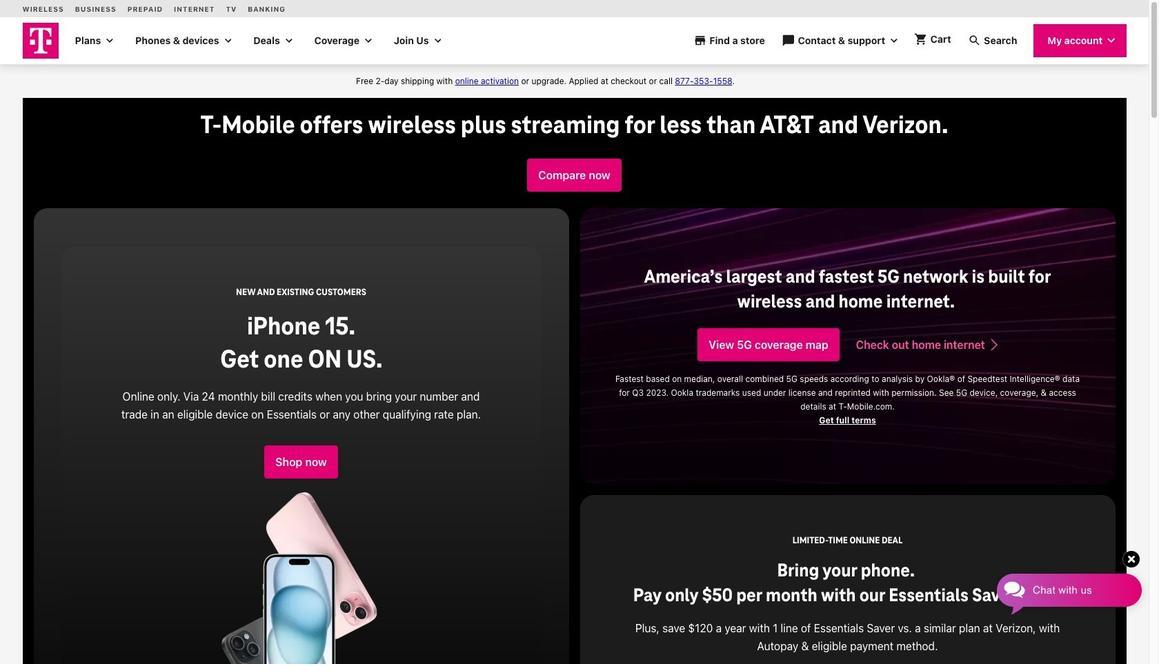Task type: locate. For each thing, give the bounding box(es) containing it.
t mobile image
[[22, 23, 58, 59]]

desktop image
[[1108, 37, 1115, 45]]



Task type: vqa. For each thing, say whether or not it's contained in the screenshot.
list inside MAP Element
no



